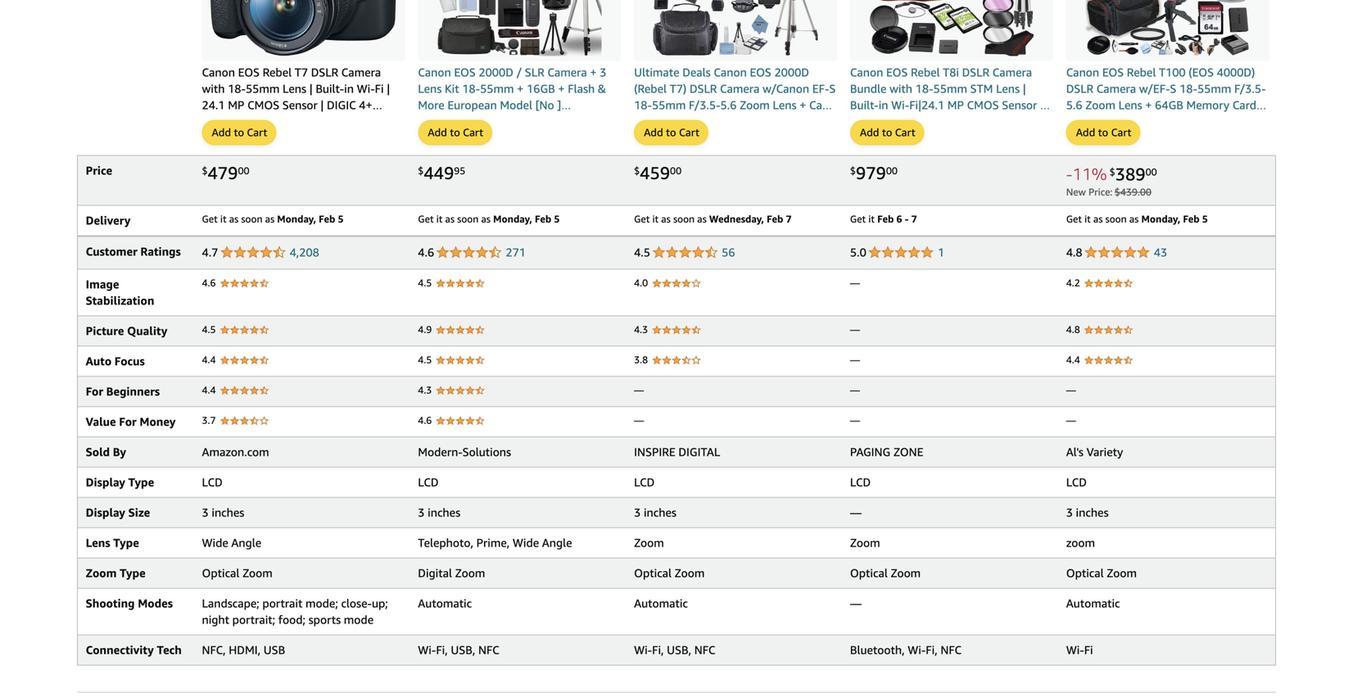 Task type: vqa. For each thing, say whether or not it's contained in the screenshot.


Task type: describe. For each thing, give the bounding box(es) containing it.
inspire
[[634, 446, 676, 459]]

built- inside canon eos rebel t8i dslr camera bundle with 18-55mm stm lens | built-in wi-fi|24.1 mp cmos sensor | |digic 8 image processor and full hd videos + 64gb memory(17pcs)
[[850, 98, 879, 112]]

4 inches from the left
[[1076, 506, 1109, 520]]

ef-
[[813, 82, 829, 96]]

picture quality
[[86, 325, 167, 338]]

s inside canon eos rebel t100 (eos 4000d) dslr camera w/ef-s 18-55mm f/3.5- 5.6 zoom lens + 64gb memory card, case, hood, grip-pod, filter professional photo bundle (renewed)
[[1170, 82, 1177, 96]]

hdmi,
[[229, 644, 261, 658]]

3 to from the left
[[666, 126, 676, 139]]

canon for canon eos 2000d / slr camera + 3 lens kit 18-55mm + 16gb + flash & more european model [no ] (renewed), 128gb kit
[[418, 66, 451, 79]]

3 monday, from the left
[[1142, 214, 1181, 225]]

3.8
[[634, 354, 648, 366]]

1 3 inches from the left
[[202, 506, 244, 520]]

night
[[202, 614, 229, 627]]

canon eos 2000d / slr camera + 3 lens kit 18-55mm + 16gb + flash & more european model [no ] (renewed), 128gb kit image
[[433, 0, 607, 61]]

flash
[[568, 82, 595, 96]]

t8i
[[943, 66, 959, 79]]

3 add to cart submit from the left
[[635, 121, 708, 145]]

1 horizontal spatial kit
[[515, 115, 529, 128]]

4 lcd from the left
[[850, 476, 871, 490]]

2 monday, from the left
[[493, 214, 532, 225]]

rebel for 18-
[[911, 66, 940, 79]]

bundle inside canon eos rebel t100 (eos 4000d) dslr camera w/ef-s 18-55mm f/3.5- 5.6 zoom lens + 64gb memory card, case, hood, grip-pod, filter professional photo bundle (renewed)
[[1167, 131, 1204, 145]]

ultimate deals canon eos 2000d (rebel t7) dslr camera w/canon ef-s 18-55mm f/3.5-5.6 zoom lens + case + 32gb memory card + topknotch kit (renewed)
[[634, 66, 836, 145]]

canon eos 2000d / slr camera + 3 lens kit 18-55mm + 16gb + flash & more european model [no ] (renewed), 128gb kit
[[418, 66, 607, 128]]

3 get it as soon as monday, feb 5 from the left
[[1066, 214, 1208, 225]]

modes
[[138, 597, 173, 611]]

mp for 24.1
[[228, 98, 244, 112]]

5 it from the left
[[1085, 214, 1091, 225]]

3 fi, from the left
[[926, 644, 938, 658]]

beginners
[[106, 385, 160, 399]]

wide angle
[[202, 537, 261, 550]]

$ inside -11% $ 389 00
[[1110, 166, 1116, 178]]

459
[[640, 163, 670, 183]]

eos for canon eos 2000d / slr camera + 3 lens kit 18-55mm + 16gb + flash & more european model [no ] (renewed), 128gb kit
[[454, 66, 476, 79]]

canon eos rebel t100 (eos 4000d) dslr camera w/ef-s 18-55mm f/3.5- 5.6 zoom lens + 64gb memory card, case, hood, grip-pod, filter professional photo bundle (renewed)
[[1066, 66, 1266, 145]]

for beginners
[[86, 385, 160, 399]]

4.2
[[1066, 277, 1080, 289]]

3 3 inches from the left
[[634, 506, 677, 520]]

1 5 from the left
[[338, 214, 344, 225]]

271
[[506, 246, 526, 259]]

55mm inside canon eos rebel t8i dslr camera bundle with 18-55mm stm lens | built-in wi-fi|24.1 mp cmos sensor | |digic 8 image processor and full hd videos + 64gb memory(17pcs)
[[934, 82, 968, 96]]

1 it from the left
[[220, 214, 227, 225]]

8 as from the left
[[1130, 214, 1139, 225]]

add for 2nd add to cart submit from the right
[[860, 126, 879, 139]]

3 inches from the left
[[644, 506, 677, 520]]

shooting
[[86, 597, 135, 611]]

1 monday, from the left
[[277, 214, 316, 225]]

canon for canon eos rebel t8i dslr camera bundle with 18-55mm stm lens | built-in wi-fi|24.1 mp cmos sensor | |digic 8 image processor and full hd videos + 64gb memory(17pcs)
[[850, 66, 883, 79]]

zoom for zoom
[[1066, 537, 1095, 550]]

prime,
[[477, 537, 510, 550]]

display size
[[86, 506, 150, 520]]

customer ratings
[[86, 245, 181, 259]]

479
[[208, 163, 238, 183]]

]
[[557, 98, 561, 112]]

focus
[[115, 355, 145, 368]]

wi-fi
[[1066, 644, 1093, 658]]

portrait
[[263, 597, 303, 611]]

sports
[[309, 614, 341, 627]]

grip-
[[1130, 115, 1157, 128]]

eos for canon eos rebel t8i dslr camera bundle with 18-55mm stm lens | built-in wi-fi|24.1 mp cmos sensor | |digic 8 image processor and full hd videos + 64gb memory(17pcs)
[[886, 66, 908, 79]]

telephoto, prime, wide angle
[[418, 537, 572, 550]]

al's variety
[[1066, 446, 1123, 459]]

1 inches from the left
[[212, 506, 244, 520]]

sold
[[86, 446, 110, 459]]

$ 479 00
[[202, 163, 249, 183]]

canon eos rebel t8i dslr camera bundle with 18-55mm stm lens | built-in wi-fi|24.1 mp cmos sensor | |digic 8 image processor and full hd videos + 64gb memory(17pcs) image
[[865, 0, 1039, 61]]

and for stm
[[983, 115, 1003, 128]]

$ 979 00
[[850, 163, 898, 183]]

filter
[[1183, 115, 1210, 128]]

1 to from the left
[[234, 126, 244, 139]]

photo
[[1133, 131, 1164, 145]]

6
[[897, 214, 902, 225]]

1 optical zoom from the left
[[202, 567, 273, 581]]

wednesday,
[[709, 214, 764, 225]]

+ inside canon eos rebel t100 (eos 4000d) dslr camera w/ef-s 18-55mm f/3.5- 5.6 zoom lens + 64gb memory card, case, hood, grip-pod, filter professional photo bundle (renewed)
[[1146, 98, 1152, 112]]

3 as from the left
[[445, 214, 455, 225]]

1 nfc from the left
[[478, 644, 499, 658]]

bundle inside canon eos rebel t8i dslr camera bundle with 18-55mm stm lens | built-in wi-fi|24.1 mp cmos sensor | |digic 8 image processor and full hd videos + 64gb memory(17pcs)
[[850, 82, 887, 96]]

4.5 up 4.0
[[634, 246, 650, 259]]

lens
[[86, 537, 110, 550]]

dslr inside canon eos rebel t7 dslr camera with 18-55mm lens | built-in wi-fi | 24.1 mp cmos sensor | digic 4+ image processor and full hd videos
[[311, 66, 338, 79]]

2 vertical spatial 4.6
[[418, 415, 432, 427]]

processor for 24.1
[[237, 115, 287, 128]]

cart for first add to cart submit from left
[[247, 126, 267, 139]]

55mm inside canon eos 2000d / slr camera + 3 lens kit 18-55mm + 16gb + flash & more european model [no ] (renewed), 128gb kit
[[480, 82, 514, 96]]

5 add to cart submit from the left
[[1067, 121, 1140, 145]]

3 optical from the left
[[850, 567, 888, 581]]

connectivity tech
[[86, 644, 182, 658]]

lens inside ultimate deals canon eos 2000d (rebel t7) dslr camera w/canon ef-s 18-55mm f/3.5-5.6 zoom lens + case + 32gb memory card + topknotch kit (renewed)
[[773, 98, 797, 112]]

1 usb, from the left
[[451, 644, 475, 658]]

3 5 from the left
[[1203, 214, 1208, 225]]

auto focus
[[86, 355, 145, 368]]

for
[[119, 415, 137, 429]]

sensor for lens
[[1002, 98, 1037, 112]]

food;
[[278, 614, 306, 627]]

in inside canon eos rebel t7 dslr camera with 18-55mm lens | built-in wi-fi | 24.1 mp cmos sensor | digic 4+ image processor and full hd videos
[[344, 82, 354, 96]]

1 lcd from the left
[[202, 476, 223, 490]]

european
[[448, 98, 497, 112]]

1 add to cart submit from the left
[[203, 121, 276, 145]]

/
[[517, 66, 522, 79]]

eos for canon eos rebel t100 (eos 4000d) dslr camera w/ef-s 18-55mm f/3.5- 5.6 zoom lens + 64gb memory card, case, hood, grip-pod, filter professional photo bundle (renewed)
[[1103, 66, 1124, 79]]

0 vertical spatial 4.3
[[634, 324, 648, 336]]

for
[[86, 385, 103, 399]]

and for |
[[290, 115, 309, 128]]

4 optical from the left
[[1066, 567, 1104, 581]]

18- inside ultimate deals canon eos 2000d (rebel t7) dslr camera w/canon ef-s 18-55mm f/3.5-5.6 zoom lens + case + 32gb memory card + topknotch kit (renewed)
[[634, 98, 652, 112]]

4000d)
[[1217, 66, 1255, 79]]

-11% $ 389 00
[[1066, 164, 1157, 184]]

1 automatic from the left
[[418, 597, 472, 611]]

zoom inside canon eos rebel t100 (eos 4000d) dslr camera w/ef-s 18-55mm f/3.5- 5.6 zoom lens + 64gb memory card, case, hood, grip-pod, filter professional photo bundle (renewed)
[[1086, 98, 1116, 112]]

449
[[424, 163, 454, 183]]

2 get it as soon as monday, feb 5 from the left
[[418, 214, 560, 225]]

t100
[[1159, 66, 1186, 79]]

canon eos rebel t7 dslr camera with 18-55mm lens | built-in wi-fi | 24.1 mp cmos sensor | digic 4+ image processor and full hd videos
[[202, 66, 390, 128]]

canon eos rebel t100 (eos 4000d) dslr camera w/ef-s 18-55mm f/3.5-5.6 zoom lens + 64gb memory card, case, hood, grip-pod, filter professional photo bundle (renewed) image
[[1081, 0, 1255, 61]]

55mm inside ultimate deals canon eos 2000d (rebel t7) dslr camera w/canon ef-s 18-55mm f/3.5-5.6 zoom lens + case + 32gb memory card + topknotch kit (renewed)
[[652, 98, 686, 112]]

canon eos rebel t8i dslr camera bundle with 18-55mm stm lens | built-in wi-fi|24.1 mp cmos sensor | |digic 8 image processor and full hd videos + 64gb memory(17pcs) link
[[850, 64, 1053, 145]]

professional
[[1066, 131, 1130, 145]]

inspire digital
[[634, 446, 720, 459]]

2 usb, from the left
[[667, 644, 692, 658]]

3 up wide angle
[[202, 506, 209, 520]]

add for 5th add to cart submit
[[1076, 126, 1096, 139]]

2 add to cart submit from the left
[[419, 121, 492, 145]]

canon eos rebel t8i dslr camera bundle with 18-55mm stm lens | built-in wi-fi|24.1 mp cmos sensor | |digic 8 image processor and full hd videos + 64gb memory(17pcs)
[[850, 66, 1044, 145]]

4 add to cart submit from the left
[[851, 121, 924, 145]]

case
[[809, 98, 834, 112]]

4.7
[[202, 246, 218, 259]]

more
[[418, 98, 445, 112]]

2 4.8 from the top
[[1066, 324, 1080, 336]]

cart for 2nd add to cart submit from the right
[[895, 126, 916, 139]]

3 inside canon eos 2000d / slr camera + 3 lens kit 18-55mm + 16gb + flash & more european model [no ] (renewed), 128gb kit
[[600, 66, 607, 79]]

lens inside canon eos rebel t100 (eos 4000d) dslr camera w/ef-s 18-55mm f/3.5- 5.6 zoom lens + 64gb memory card, case, hood, grip-pod, filter professional photo bundle (renewed)
[[1119, 98, 1143, 112]]

3 soon from the left
[[673, 214, 695, 225]]

2 5 from the left
[[554, 214, 560, 225]]

zoom inside ultimate deals canon eos 2000d (rebel t7) dslr camera w/canon ef-s 18-55mm f/3.5-5.6 zoom lens + case + 32gb memory card + topknotch kit (renewed)
[[740, 98, 770, 112]]

1 vertical spatial 4.6
[[202, 277, 216, 289]]

2 add to cart from the left
[[428, 126, 484, 139]]

ultimate deals canon eos 2000d (rebel t7) dslr camera w/canon ef-s 18-55mm f/3.5-5.6 zoom lens + case + 32gb memory card + topknotch kit (renewed) image
[[648, 0, 823, 61]]

95
[[454, 165, 466, 177]]

5 feb from the left
[[1183, 214, 1200, 225]]

2 to from the left
[[450, 126, 460, 139]]

paging zone
[[850, 446, 924, 459]]

$ for 479
[[202, 165, 208, 177]]

|digic
[[850, 115, 883, 128]]

18- inside canon eos 2000d / slr camera + 3 lens kit 18-55mm + 16gb + flash & more european model [no ] (renewed), 128gb kit
[[462, 82, 480, 96]]

00 for 479
[[238, 165, 249, 177]]

price:
[[1089, 186, 1113, 198]]

[no
[[535, 98, 554, 112]]

1 as from the left
[[229, 214, 239, 225]]

digic
[[327, 98, 356, 112]]

389
[[1116, 164, 1146, 184]]

fi|24.1
[[910, 98, 945, 112]]

variety
[[1087, 446, 1123, 459]]

modern-solutions
[[418, 446, 511, 459]]

portrait;
[[232, 614, 275, 627]]

videos for 4+
[[354, 115, 388, 128]]

11%
[[1073, 164, 1107, 184]]

- inside -11% $ 389 00
[[1066, 164, 1073, 184]]

1 wide from the left
[[202, 537, 228, 550]]

1 vertical spatial fi
[[1085, 644, 1093, 658]]

2 nfc from the left
[[695, 644, 716, 658]]

5 get from the left
[[1066, 214, 1082, 225]]

2 it from the left
[[436, 214, 443, 225]]

3 nfc from the left
[[941, 644, 962, 658]]

4.5 right 'quality'
[[202, 324, 216, 336]]

lens type
[[86, 537, 139, 550]]

1 get from the left
[[202, 214, 218, 225]]

zoom type
[[86, 567, 146, 581]]

&
[[598, 82, 606, 96]]

3 feb from the left
[[767, 214, 784, 225]]

0 horizontal spatial -
[[905, 214, 909, 225]]

tech
[[157, 644, 182, 658]]

eos inside ultimate deals canon eos 2000d (rebel t7) dslr camera w/canon ef-s 18-55mm f/3.5-5.6 zoom lens + case + 32gb memory card + topknotch kit (renewed)
[[750, 66, 772, 79]]

7 as from the left
[[1094, 214, 1103, 225]]

2 angle from the left
[[542, 537, 572, 550]]

camera inside ultimate deals canon eos 2000d (rebel t7) dslr camera w/canon ef-s 18-55mm f/3.5-5.6 zoom lens + case + 32gb memory card + topknotch kit (renewed)
[[720, 82, 760, 96]]

auto
[[86, 355, 112, 368]]

1 feb from the left
[[319, 214, 335, 225]]

zone
[[894, 446, 924, 459]]

amazon.com
[[202, 446, 269, 459]]

dslr inside ultimate deals canon eos 2000d (rebel t7) dslr camera w/canon ef-s 18-55mm f/3.5-5.6 zoom lens + case + 32gb memory card + topknotch kit (renewed)
[[690, 82, 717, 96]]

979
[[856, 163, 886, 183]]

new
[[1066, 186, 1086, 198]]

canon inside ultimate deals canon eos 2000d (rebel t7) dslr camera w/canon ef-s 18-55mm f/3.5-5.6 zoom lens + case + 32gb memory card + topknotch kit (renewed)
[[714, 66, 747, 79]]

f/3.5- inside canon eos rebel t100 (eos 4000d) dslr camera w/ef-s 18-55mm f/3.5- 5.6 zoom lens + 64gb memory card, case, hood, grip-pod, filter professional photo bundle (renewed)
[[1235, 82, 1266, 96]]

3 it from the left
[[653, 214, 659, 225]]

2 3 inches from the left
[[418, 506, 461, 520]]

eos for canon eos rebel t7 dslr camera with 18-55mm lens | built-in wi-fi | 24.1 mp cmos sensor | digic 4+ image processor and full hd videos
[[238, 66, 260, 79]]

with inside canon eos rebel t7 dslr camera with 18-55mm lens | built-in wi-fi | 24.1 mp cmos sensor | digic 4+ image processor and full hd videos
[[202, 82, 225, 96]]

lens inside canon eos rebel t8i dslr camera bundle with 18-55mm stm lens | built-in wi-fi|24.1 mp cmos sensor | |digic 8 image processor and full hd videos + 64gb memory(17pcs)
[[996, 82, 1020, 96]]

2 fi, from the left
[[652, 644, 664, 658]]

get it as soon as wednesday, feb 7
[[634, 214, 792, 225]]

4.5 up 4.9
[[418, 277, 432, 289]]

picture
[[86, 325, 124, 338]]

cart for third add to cart submit from left
[[679, 126, 700, 139]]

lens inside canon eos 2000d / slr camera + 3 lens kit 18-55mm + 16gb + flash & more european model [no ] (renewed), 128gb kit
[[418, 82, 442, 96]]

4.9
[[418, 324, 432, 336]]

(renewed) inside ultimate deals canon eos 2000d (rebel t7) dslr camera w/canon ef-s 18-55mm f/3.5-5.6 zoom lens + case + 32gb memory card + topknotch kit (renewed)
[[634, 131, 689, 145]]

image for fi|24.1
[[895, 115, 928, 128]]

add for third add to cart submit from left
[[644, 126, 663, 139]]

2 automatic from the left
[[634, 597, 688, 611]]

+ right card at the right of page
[[748, 115, 755, 128]]

up;
[[372, 597, 388, 611]]

value for money
[[86, 415, 176, 429]]



Task type: locate. For each thing, give the bounding box(es) containing it.
sensor up memory(17pcs) at the right top of page
[[1002, 98, 1037, 112]]

2 2000d from the left
[[775, 66, 809, 79]]

1 horizontal spatial image
[[202, 115, 234, 128]]

1 4.8 from the top
[[1066, 246, 1083, 259]]

customer
[[86, 245, 137, 259]]

eos up 8
[[886, 66, 908, 79]]

0 horizontal spatial nfc
[[478, 644, 499, 658]]

4 it from the left
[[869, 214, 875, 225]]

kit down model
[[515, 115, 529, 128]]

2000d inside canon eos 2000d / slr camera + 3 lens kit 18-55mm + 16gb + flash & more european model [no ] (renewed), 128gb kit
[[479, 66, 514, 79]]

mode
[[344, 614, 374, 627]]

0 horizontal spatial 5
[[338, 214, 344, 225]]

5.6 inside canon eos rebel t100 (eos 4000d) dslr camera w/ef-s 18-55mm f/3.5- 5.6 zoom lens + 64gb memory card, case, hood, grip-pod, filter professional photo bundle (renewed)
[[1066, 98, 1083, 112]]

hood,
[[1096, 115, 1127, 128]]

2 feb from the left
[[535, 214, 552, 225]]

camera up card at the right of page
[[720, 82, 760, 96]]

1 soon from the left
[[241, 214, 263, 225]]

0 horizontal spatial 4.3
[[418, 385, 432, 396]]

$ inside $ 979 00
[[850, 165, 856, 177]]

2 horizontal spatial image
[[895, 115, 928, 128]]

$ inside $ 449 95
[[418, 165, 424, 177]]

(renewed) inside canon eos rebel t100 (eos 4000d) dslr camera w/ef-s 18-55mm f/3.5- 5.6 zoom lens + 64gb memory card, case, hood, grip-pod, filter professional photo bundle (renewed)
[[1207, 131, 1261, 145]]

it down 449 on the top left
[[436, 214, 443, 225]]

+ left 32gb at the left top of the page
[[634, 115, 641, 128]]

memory left card at the right of page
[[675, 115, 718, 128]]

type up size
[[128, 476, 154, 490]]

cart for second add to cart submit from left
[[463, 126, 484, 139]]

inches down inspire
[[644, 506, 677, 520]]

00
[[238, 165, 249, 177], [670, 165, 682, 177], [886, 165, 898, 177], [1146, 166, 1157, 178]]

3 lcd from the left
[[634, 476, 655, 490]]

2000d left "/"
[[479, 66, 514, 79]]

angle up landscape;
[[231, 537, 261, 550]]

fi inside canon eos rebel t7 dslr camera with 18-55mm lens | built-in wi-fi | 24.1 mp cmos sensor | digic 4+ image processor and full hd videos
[[375, 82, 384, 96]]

type for zoom type
[[120, 567, 146, 581]]

5 cart from the left
[[1111, 126, 1132, 139]]

quality
[[127, 325, 167, 338]]

+ up grip-
[[1146, 98, 1152, 112]]

hd inside canon eos rebel t7 dslr camera with 18-55mm lens | built-in wi-fi | 24.1 mp cmos sensor | digic 4+ image processor and full hd videos
[[335, 115, 351, 128]]

7 right wednesday,
[[786, 214, 792, 225]]

0 horizontal spatial built-
[[316, 82, 344, 96]]

5
[[338, 214, 344, 225], [554, 214, 560, 225], [1203, 214, 1208, 225]]

processor for fi|24.1
[[931, 115, 980, 128]]

1 and from the left
[[290, 115, 309, 128]]

0 horizontal spatial zoom
[[86, 567, 117, 581]]

modern-
[[418, 446, 463, 459]]

1 vertical spatial type
[[113, 537, 139, 550]]

1 horizontal spatial videos
[[850, 131, 885, 145]]

2 vertical spatial type
[[120, 567, 146, 581]]

3 get from the left
[[634, 214, 650, 225]]

$ for 449
[[418, 165, 424, 177]]

canon inside canon eos rebel t7 dslr camera with 18-55mm lens | built-in wi-fi | 24.1 mp cmos sensor | digic 4+ image processor and full hd videos
[[202, 66, 235, 79]]

1 add from the left
[[212, 126, 231, 139]]

+ down "/"
[[517, 82, 524, 96]]

wide up landscape;
[[202, 537, 228, 550]]

add to cart
[[212, 126, 267, 139], [428, 126, 484, 139], [644, 126, 700, 139], [860, 126, 916, 139], [1076, 126, 1132, 139]]

eos inside canon eos 2000d / slr camera + 3 lens kit 18-55mm + 16gb + flash & more european model [no ] (renewed), 128gb kit
[[454, 66, 476, 79]]

rebel inside canon eos rebel t7 dslr camera with 18-55mm lens | built-in wi-fi | 24.1 mp cmos sensor | digic 4+ image processor and full hd videos
[[263, 66, 292, 79]]

0 vertical spatial built-
[[316, 82, 344, 96]]

image for 24.1
[[202, 115, 234, 128]]

4 soon from the left
[[1106, 214, 1127, 225]]

1 horizontal spatial f/3.5-
[[1235, 82, 1266, 96]]

get down the 459
[[634, 214, 650, 225]]

0 horizontal spatial in
[[344, 82, 354, 96]]

4.4 for focus
[[202, 354, 216, 366]]

18- inside canon eos rebel t8i dslr camera bundle with 18-55mm stm lens | built-in wi-fi|24.1 mp cmos sensor | |digic 8 image processor and full hd videos + 64gb memory(17pcs)
[[916, 82, 934, 96]]

1 vertical spatial f/3.5-
[[689, 98, 721, 112]]

1 vertical spatial videos
[[850, 131, 885, 145]]

1 vertical spatial built-
[[850, 98, 879, 112]]

1 processor from the left
[[237, 115, 287, 128]]

mp right 24.1
[[228, 98, 244, 112]]

connectivity
[[86, 644, 154, 658]]

get up the 5.0
[[850, 214, 866, 225]]

cart right 8
[[895, 126, 916, 139]]

2 hd from the left
[[1028, 115, 1044, 128]]

cart for 5th add to cart submit
[[1111, 126, 1132, 139]]

3 add to cart from the left
[[644, 126, 700, 139]]

with inside canon eos rebel t8i dslr camera bundle with 18-55mm stm lens | built-in wi-fi|24.1 mp cmos sensor | |digic 8 image processor and full hd videos + 64gb memory(17pcs)
[[890, 82, 913, 96]]

00 inside -11% $ 389 00
[[1146, 166, 1157, 178]]

camera inside canon eos rebel t8i dslr camera bundle with 18-55mm stm lens | built-in wi-fi|24.1 mp cmos sensor | |digic 8 image processor and full hd videos + 64gb memory(17pcs)
[[993, 66, 1032, 79]]

s down t100
[[1170, 82, 1177, 96]]

3
[[600, 66, 607, 79], [202, 506, 209, 520], [418, 506, 425, 520], [634, 506, 641, 520], [1066, 506, 1073, 520]]

0 vertical spatial memory
[[1187, 98, 1230, 112]]

1 horizontal spatial mp
[[948, 98, 964, 112]]

+ up ]
[[558, 82, 565, 96]]

processor up $ 479 00
[[237, 115, 287, 128]]

1 horizontal spatial fi
[[1085, 644, 1093, 658]]

kit
[[445, 82, 459, 96], [515, 115, 529, 128], [817, 115, 832, 128]]

64gb inside canon eos rebel t100 (eos 4000d) dslr camera w/ef-s 18-55mm f/3.5- 5.6 zoom lens + 64gb memory card, case, hood, grip-pod, filter professional photo bundle (renewed)
[[1155, 98, 1184, 112]]

canon for canon eos rebel t7 dslr camera with 18-55mm lens | built-in wi-fi | 24.1 mp cmos sensor | digic 4+ image processor and full hd videos
[[202, 66, 235, 79]]

64gb down the "fi|24.1"
[[898, 131, 926, 145]]

rebel left t7
[[263, 66, 292, 79]]

4 add to cart from the left
[[860, 126, 916, 139]]

2 horizontal spatial nfc
[[941, 644, 962, 658]]

optical
[[202, 567, 240, 581], [634, 567, 672, 581], [850, 567, 888, 581], [1066, 567, 1104, 581]]

inches up telephoto,
[[428, 506, 461, 520]]

camera inside canon eos 2000d / slr camera + 3 lens kit 18-55mm + 16gb + flash & more european model [no ] (renewed), 128gb kit
[[548, 66, 587, 79]]

cmos for 55mm
[[967, 98, 999, 112]]

2 rebel from the left
[[911, 66, 940, 79]]

1 7 from the left
[[786, 214, 792, 225]]

videos down 4+
[[354, 115, 388, 128]]

full for built-
[[312, 115, 332, 128]]

money
[[140, 415, 176, 429]]

f/3.5- inside ultimate deals canon eos 2000d (rebel t7) dslr camera w/canon ef-s 18-55mm f/3.5-5.6 zoom lens + case + 32gb memory card + topknotch kit (renewed)
[[689, 98, 721, 112]]

1 horizontal spatial memory
[[1187, 98, 1230, 112]]

eos inside canon eos rebel t100 (eos 4000d) dslr camera w/ef-s 18-55mm f/3.5- 5.6 zoom lens + 64gb memory card, case, hood, grip-pod, filter professional photo bundle (renewed)
[[1103, 66, 1124, 79]]

00 for 979
[[886, 165, 898, 177]]

5.6 up case, at the top of the page
[[1066, 98, 1083, 112]]

price
[[86, 164, 112, 177]]

$ inside $ 479 00
[[202, 165, 208, 177]]

al's
[[1066, 446, 1084, 459]]

topknotch
[[758, 115, 814, 128]]

cart up $ 479 00
[[247, 126, 267, 139]]

image inside canon eos rebel t8i dslr camera bundle with 18-55mm stm lens | built-in wi-fi|24.1 mp cmos sensor | |digic 8 image processor and full hd videos + 64gb memory(17pcs)
[[895, 115, 928, 128]]

5 add to cart from the left
[[1076, 126, 1132, 139]]

2 horizontal spatial kit
[[817, 115, 832, 128]]

1 sensor from the left
[[282, 98, 318, 112]]

cmos down stm
[[967, 98, 999, 112]]

inches up wide angle
[[212, 506, 244, 520]]

2000d inside ultimate deals canon eos 2000d (rebel t7) dslr camera w/canon ef-s 18-55mm f/3.5-5.6 zoom lens + case + 32gb memory card + topknotch kit (renewed)
[[775, 66, 809, 79]]

camera inside canon eos rebel t7 dslr camera with 18-55mm lens | built-in wi-fi | 24.1 mp cmos sensor | digic 4+ image processor and full hd videos
[[341, 66, 381, 79]]

$ inside $ 459 00
[[634, 165, 640, 177]]

hd for in
[[335, 115, 351, 128]]

(renewed) down card,
[[1207, 131, 1261, 145]]

soon down $ 479 00
[[241, 214, 263, 225]]

fi
[[375, 82, 384, 96], [1085, 644, 1093, 658]]

0 horizontal spatial bundle
[[850, 82, 887, 96]]

3 optical zoom from the left
[[850, 567, 921, 581]]

full inside canon eos rebel t7 dslr camera with 18-55mm lens | built-in wi-fi | 24.1 mp cmos sensor | digic 4+ image processor and full hd videos
[[312, 115, 332, 128]]

eos
[[238, 66, 260, 79], [454, 66, 476, 79], [750, 66, 772, 79], [886, 66, 908, 79], [1103, 66, 1124, 79]]

0 horizontal spatial memory
[[675, 115, 718, 128]]

lcd down the paging
[[850, 476, 871, 490]]

rebel
[[263, 66, 292, 79], [911, 66, 940, 79], [1127, 66, 1156, 79]]

ultimate deals canon eos 2000d (rebel t7) dslr camera w/canon ef-s 18-55mm f/3.5-5.6 zoom lens + case + 32gb memory card + topknotch kit (renewed) link
[[634, 64, 837, 145]]

1 horizontal spatial get it as soon as monday, feb 5
[[418, 214, 560, 225]]

cmos inside canon eos rebel t7 dslr camera with 18-55mm lens | built-in wi-fi | 24.1 mp cmos sensor | digic 4+ image processor and full hd videos
[[247, 98, 279, 112]]

monday, up 43
[[1142, 214, 1181, 225]]

feb
[[319, 214, 335, 225], [535, 214, 552, 225], [767, 214, 784, 225], [878, 214, 894, 225], [1183, 214, 1200, 225]]

add to cart submit down 24.1
[[203, 121, 276, 145]]

1 horizontal spatial and
[[983, 115, 1003, 128]]

1 5.6 from the left
[[721, 98, 737, 112]]

add up the 459
[[644, 126, 663, 139]]

+ down 8
[[888, 131, 895, 145]]

display type
[[86, 476, 154, 490]]

1 add to cart from the left
[[212, 126, 267, 139]]

5 to from the left
[[1098, 126, 1109, 139]]

5 canon from the left
[[1066, 66, 1100, 79]]

0 vertical spatial 64gb
[[1155, 98, 1184, 112]]

image right 8
[[895, 115, 928, 128]]

3 up telephoto,
[[418, 506, 425, 520]]

w/canon
[[763, 82, 810, 96]]

2 horizontal spatial monday,
[[1142, 214, 1181, 225]]

1 horizontal spatial wi-fi, usb, nfc
[[634, 644, 716, 658]]

1 (renewed) from the left
[[634, 131, 689, 145]]

get it as soon as monday, feb 5
[[202, 214, 344, 225], [418, 214, 560, 225], [1066, 214, 1208, 225]]

0 vertical spatial 4.8
[[1066, 246, 1083, 259]]

4.3 down 4.9
[[418, 385, 432, 396]]

canon eos 2000d / slr camera + 3 lens kit 18-55mm + 16gb + flash & more european model [no ] (renewed), 128gb kit link
[[418, 64, 621, 128]]

(eos
[[1189, 66, 1214, 79]]

0 horizontal spatial usb,
[[451, 644, 475, 658]]

type for lens type
[[113, 537, 139, 550]]

shooting modes
[[86, 597, 173, 611]]

automatic
[[418, 597, 472, 611], [634, 597, 688, 611], [1066, 597, 1120, 611]]

0 horizontal spatial full
[[312, 115, 332, 128]]

full for lens
[[1006, 115, 1025, 128]]

4,208
[[290, 246, 319, 259]]

rebel for 55mm
[[263, 66, 292, 79]]

solutions
[[463, 446, 511, 459]]

$ 449 95
[[418, 163, 466, 183]]

0 horizontal spatial 64gb
[[898, 131, 926, 145]]

0 horizontal spatial kit
[[445, 82, 459, 96]]

memory inside canon eos rebel t100 (eos 4000d) dslr camera w/ef-s 18-55mm f/3.5- 5.6 zoom lens + 64gb memory card, case, hood, grip-pod, filter professional photo bundle (renewed)
[[1187, 98, 1230, 112]]

0 horizontal spatial rebel
[[263, 66, 292, 79]]

it down 479
[[220, 214, 227, 225]]

dslr inside canon eos rebel t100 (eos 4000d) dslr camera w/ef-s 18-55mm f/3.5- 5.6 zoom lens + 64gb memory card, case, hood, grip-pod, filter professional photo bundle (renewed)
[[1066, 82, 1094, 96]]

+
[[590, 66, 597, 79], [517, 82, 524, 96], [558, 82, 565, 96], [800, 98, 806, 112], [1146, 98, 1152, 112], [634, 115, 641, 128], [748, 115, 755, 128], [888, 131, 895, 145]]

cmos inside canon eos rebel t8i dslr camera bundle with 18-55mm stm lens | built-in wi-fi|24.1 mp cmos sensor | |digic 8 image processor and full hd videos + 64gb memory(17pcs)
[[967, 98, 999, 112]]

1 horizontal spatial nfc
[[695, 644, 716, 658]]

2 horizontal spatial automatic
[[1066, 597, 1120, 611]]

7
[[786, 214, 792, 225], [912, 214, 917, 225]]

nfc,
[[202, 644, 226, 658]]

1 horizontal spatial processor
[[931, 115, 980, 128]]

sensor down t7
[[282, 98, 318, 112]]

1 vertical spatial 64gb
[[898, 131, 926, 145]]

monday, up 4,208
[[277, 214, 316, 225]]

$ for 459
[[634, 165, 640, 177]]

2 as from the left
[[265, 214, 275, 225]]

1 horizontal spatial usb,
[[667, 644, 692, 658]]

display for display type
[[86, 476, 125, 490]]

camera
[[341, 66, 381, 79], [548, 66, 587, 79], [993, 66, 1032, 79], [720, 82, 760, 96], [1097, 82, 1136, 96]]

to up $ 479 00
[[234, 126, 244, 139]]

64gb inside canon eos rebel t8i dslr camera bundle with 18-55mm stm lens | built-in wi-fi|24.1 mp cmos sensor | |digic 8 image processor and full hd videos + 64gb memory(17pcs)
[[898, 131, 926, 145]]

telephoto,
[[418, 537, 474, 550]]

sensor inside canon eos rebel t8i dslr camera bundle with 18-55mm stm lens | built-in wi-fi|24.1 mp cmos sensor | |digic 8 image processor and full hd videos + 64gb memory(17pcs)
[[1002, 98, 1037, 112]]

processor up memory(17pcs) at the right top of page
[[931, 115, 980, 128]]

processor inside canon eos rebel t7 dslr camera with 18-55mm lens | built-in wi-fi | 24.1 mp cmos sensor | digic 4+ image processor and full hd videos
[[237, 115, 287, 128]]

get down 449 on the top left
[[418, 214, 434, 225]]

2 lcd from the left
[[418, 476, 439, 490]]

1 cmos from the left
[[247, 98, 279, 112]]

dslr right t7
[[311, 66, 338, 79]]

2 inches from the left
[[428, 506, 461, 520]]

camera for +
[[548, 66, 587, 79]]

0 horizontal spatial mp
[[228, 98, 244, 112]]

1 s from the left
[[829, 82, 836, 96]]

wi- inside canon eos rebel t8i dslr camera bundle with 18-55mm stm lens | built-in wi-fi|24.1 mp cmos sensor | |digic 8 image processor and full hd videos + 64gb memory(17pcs)
[[892, 98, 910, 112]]

2 optical from the left
[[634, 567, 672, 581]]

18- inside canon eos rebel t7 dslr camera with 18-55mm lens | built-in wi-fi | 24.1 mp cmos sensor | digic 4+ image processor and full hd videos
[[228, 82, 246, 96]]

wi- inside canon eos rebel t7 dslr camera with 18-55mm lens | built-in wi-fi | 24.1 mp cmos sensor | digic 4+ image processor and full hd videos
[[357, 82, 375, 96]]

image inside canon eos rebel t7 dslr camera with 18-55mm lens | built-in wi-fi | 24.1 mp cmos sensor | digic 4+ image processor and full hd videos
[[202, 115, 234, 128]]

image inside 'image stabilization'
[[86, 278, 119, 291]]

0 horizontal spatial get it as soon as monday, feb 5
[[202, 214, 344, 225]]

canon eos rebel t100 (eos 4000d) dslr camera w/ef-s 18-55mm f/3.5- 5.6 zoom lens + 64gb memory card, case, hood, grip-pod, filter professional photo bundle (renewed) link
[[1066, 64, 1269, 145]]

full down the digic
[[312, 115, 332, 128]]

eos left t7
[[238, 66, 260, 79]]

dslr inside canon eos rebel t8i dslr camera bundle with 18-55mm stm lens | built-in wi-fi|24.1 mp cmos sensor | |digic 8 image processor and full hd videos + 64gb memory(17pcs)
[[962, 66, 990, 79]]

00 inside $ 979 00
[[886, 165, 898, 177]]

add down 24.1
[[212, 126, 231, 139]]

2 soon from the left
[[457, 214, 479, 225]]

3 rebel from the left
[[1127, 66, 1156, 79]]

rebel inside canon eos rebel t8i dslr camera bundle with 18-55mm stm lens | built-in wi-fi|24.1 mp cmos sensor | |digic 8 image processor and full hd videos + 64gb memory(17pcs)
[[911, 66, 940, 79]]

00 inside $ 459 00
[[670, 165, 682, 177]]

1 horizontal spatial in
[[879, 98, 889, 112]]

canon inside canon eos 2000d / slr camera + 3 lens kit 18-55mm + 16gb + flash & more european model [no ] (renewed), 128gb kit
[[418, 66, 451, 79]]

0 horizontal spatial videos
[[354, 115, 388, 128]]

1 horizontal spatial s
[[1170, 82, 1177, 96]]

2 with from the left
[[890, 82, 913, 96]]

4 feb from the left
[[878, 214, 894, 225]]

3 inches
[[202, 506, 244, 520], [418, 506, 461, 520], [634, 506, 677, 520], [1066, 506, 1109, 520]]

4 get from the left
[[850, 214, 866, 225]]

1 horizontal spatial 5
[[554, 214, 560, 225]]

4+
[[359, 98, 373, 112]]

wi-
[[357, 82, 375, 96], [892, 98, 910, 112], [418, 644, 436, 658], [634, 644, 652, 658], [908, 644, 926, 658], [1066, 644, 1085, 658]]

display for display size
[[86, 506, 125, 520]]

3 inches down al's variety
[[1066, 506, 1109, 520]]

landscape;
[[202, 597, 260, 611]]

to up $ 459 00
[[666, 126, 676, 139]]

1 horizontal spatial bundle
[[1167, 131, 1204, 145]]

landscape; portrait mode; close-up; night portrait; food; sports mode
[[202, 597, 388, 627]]

2 horizontal spatial rebel
[[1127, 66, 1156, 79]]

0 horizontal spatial 7
[[786, 214, 792, 225]]

f/3.5- down deals
[[689, 98, 721, 112]]

00 inside $ 479 00
[[238, 165, 249, 177]]

56
[[722, 246, 735, 259]]

optical zoom
[[202, 567, 273, 581], [634, 567, 705, 581], [850, 567, 921, 581], [1066, 567, 1137, 581]]

paging
[[850, 446, 891, 459]]

camera up stm
[[993, 66, 1032, 79]]

camera inside canon eos rebel t100 (eos 4000d) dslr camera w/ef-s 18-55mm f/3.5- 5.6 zoom lens + 64gb memory card, case, hood, grip-pod, filter professional photo bundle (renewed)
[[1097, 82, 1136, 96]]

1 2000d from the left
[[479, 66, 514, 79]]

55mm down canon eos rebel t7 dslr camera with 18-55mm lens | built-in wi-fi | 24.1 mp cmos sensor | digic 4+ image processor and full hd videos
[[246, 82, 280, 96]]

type for display type
[[128, 476, 154, 490]]

1 horizontal spatial -
[[1066, 164, 1073, 184]]

it down the 459
[[653, 214, 659, 225]]

1 vertical spatial -
[[905, 214, 909, 225]]

1 horizontal spatial automatic
[[634, 597, 688, 611]]

mode;
[[306, 597, 338, 611]]

cart left photo
[[1111, 126, 1132, 139]]

0 vertical spatial 4.6
[[418, 246, 434, 259]]

0 horizontal spatial 5.6
[[721, 98, 737, 112]]

1 mp from the left
[[228, 98, 244, 112]]

hd for |
[[1028, 115, 1044, 128]]

1 horizontal spatial 2000d
[[775, 66, 809, 79]]

0 horizontal spatial with
[[202, 82, 225, 96]]

canon eos rebel t7 dslr camera with 18-55mm lens | built-in wi-fi | 24.1 mp cmos sensor | digic 4+ image processor and full hd videos image
[[205, 0, 402, 61]]

hd left case, at the top of the page
[[1028, 115, 1044, 128]]

1 vertical spatial display
[[86, 506, 125, 520]]

cart
[[247, 126, 267, 139], [463, 126, 484, 139], [679, 126, 700, 139], [895, 126, 916, 139], [1111, 126, 1132, 139]]

0 horizontal spatial s
[[829, 82, 836, 96]]

lcd down "modern-"
[[418, 476, 439, 490]]

1 vertical spatial 4.8
[[1066, 324, 1080, 336]]

4.5
[[634, 246, 650, 259], [418, 277, 432, 289], [202, 324, 216, 336], [418, 354, 432, 366]]

0 horizontal spatial cmos
[[247, 98, 279, 112]]

0 horizontal spatial angle
[[231, 537, 261, 550]]

delivery
[[86, 214, 131, 227]]

4 as from the left
[[481, 214, 491, 225]]

4 eos from the left
[[886, 66, 908, 79]]

1 fi, from the left
[[436, 644, 448, 658]]

2 horizontal spatial fi,
[[926, 644, 938, 658]]

1 cart from the left
[[247, 126, 267, 139]]

mp inside canon eos rebel t8i dslr camera bundle with 18-55mm stm lens | built-in wi-fi|24.1 mp cmos sensor | |digic 8 image processor and full hd videos + 64gb memory(17pcs)
[[948, 98, 964, 112]]

3 down inspire
[[634, 506, 641, 520]]

sensor inside canon eos rebel t7 dslr camera with 18-55mm lens | built-in wi-fi | 24.1 mp cmos sensor | digic 4+ image processor and full hd videos
[[282, 98, 318, 112]]

lens up the more
[[418, 82, 442, 96]]

kit inside ultimate deals canon eos 2000d (rebel t7) dslr camera w/canon ef-s 18-55mm f/3.5-5.6 zoom lens + case + 32gb memory card + topknotch kit (renewed)
[[817, 115, 832, 128]]

1 with from the left
[[202, 82, 225, 96]]

- right 6
[[905, 214, 909, 225]]

canon for canon eos rebel t100 (eos 4000d) dslr camera w/ef-s 18-55mm f/3.5- 5.6 zoom lens + 64gb memory card, case, hood, grip-pod, filter professional photo bundle (renewed)
[[1066, 66, 1100, 79]]

0 horizontal spatial fi
[[375, 82, 384, 96]]

built- inside canon eos rebel t7 dslr camera with 18-55mm lens | built-in wi-fi | 24.1 mp cmos sensor | digic 4+ image processor and full hd videos
[[316, 82, 344, 96]]

it left 6
[[869, 214, 875, 225]]

cmos right 24.1
[[247, 98, 279, 112]]

+ up flash
[[590, 66, 597, 79]]

in up 8
[[879, 98, 889, 112]]

3 down al's at the right bottom of the page
[[1066, 506, 1073, 520]]

dslr up stm
[[962, 66, 990, 79]]

camera up hood,
[[1097, 82, 1136, 96]]

2 eos from the left
[[454, 66, 476, 79]]

3 cart from the left
[[679, 126, 700, 139]]

55mm inside canon eos rebel t7 dslr camera with 18-55mm lens | built-in wi-fi | 24.1 mp cmos sensor | digic 4+ image processor and full hd videos
[[246, 82, 280, 96]]

1 horizontal spatial built-
[[850, 98, 879, 112]]

canon up 24.1
[[202, 66, 235, 79]]

and inside canon eos rebel t7 dslr camera with 18-55mm lens | built-in wi-fi | 24.1 mp cmos sensor | digic 4+ image processor and full hd videos
[[290, 115, 309, 128]]

eos inside canon eos rebel t7 dslr camera with 18-55mm lens | built-in wi-fi | 24.1 mp cmos sensor | digic 4+ image processor and full hd videos
[[238, 66, 260, 79]]

rebel for w/ef-
[[1127, 66, 1156, 79]]

t7
[[295, 66, 308, 79]]

soon down new price: $439.00 on the top right
[[1106, 214, 1127, 225]]

00 for 459
[[670, 165, 682, 177]]

0 vertical spatial in
[[344, 82, 354, 96]]

videos inside canon eos rebel t7 dslr camera with 18-55mm lens | built-in wi-fi | 24.1 mp cmos sensor | digic 4+ image processor and full hd videos
[[354, 115, 388, 128]]

sensor for built-
[[282, 98, 318, 112]]

f/3.5- up card,
[[1235, 82, 1266, 96]]

+ left case
[[800, 98, 806, 112]]

4.0
[[634, 277, 648, 289]]

55mm down the t8i
[[934, 82, 968, 96]]

bluetooth, wi-fi, nfc
[[850, 644, 962, 658]]

1 horizontal spatial full
[[1006, 115, 1025, 128]]

2 display from the top
[[86, 506, 125, 520]]

kit up european
[[445, 82, 459, 96]]

4 add from the left
[[860, 126, 879, 139]]

4.6 down 4.7
[[202, 277, 216, 289]]

mp inside canon eos rebel t7 dslr camera with 18-55mm lens | built-in wi-fi | 24.1 mp cmos sensor | digic 4+ image processor and full hd videos
[[228, 98, 244, 112]]

s up case
[[829, 82, 836, 96]]

4 3 inches from the left
[[1066, 506, 1109, 520]]

0 horizontal spatial 2000d
[[479, 66, 514, 79]]

1 hd from the left
[[335, 115, 351, 128]]

add to cart submit up $ 979 00
[[851, 121, 924, 145]]

camera for |
[[993, 66, 1032, 79]]

get it as soon as monday, feb 5 up 271
[[418, 214, 560, 225]]

in
[[344, 82, 354, 96], [879, 98, 889, 112]]

rebel inside canon eos rebel t100 (eos 4000d) dslr camera w/ef-s 18-55mm f/3.5- 5.6 zoom lens + 64gb memory card, case, hood, grip-pod, filter professional photo bundle (renewed)
[[1127, 66, 1156, 79]]

Add to Cart submit
[[203, 121, 276, 145], [419, 121, 492, 145], [635, 121, 708, 145], [851, 121, 924, 145], [1067, 121, 1140, 145]]

value
[[86, 415, 116, 429]]

hd
[[335, 115, 351, 128], [1028, 115, 1044, 128]]

with up 24.1
[[202, 82, 225, 96]]

videos inside canon eos rebel t8i dslr camera bundle with 18-55mm stm lens | built-in wi-fi|24.1 mp cmos sensor | |digic 8 image processor and full hd videos + 64gb memory(17pcs)
[[850, 131, 885, 145]]

add to cart down european
[[428, 126, 484, 139]]

4 cart from the left
[[895, 126, 916, 139]]

4 to from the left
[[882, 126, 893, 139]]

lens inside canon eos rebel t7 dslr camera with 18-55mm lens | built-in wi-fi | 24.1 mp cmos sensor | digic 4+ image processor and full hd videos
[[283, 82, 306, 96]]

1 eos from the left
[[238, 66, 260, 79]]

1 wi-fi, usb, nfc from the left
[[418, 644, 499, 658]]

2 7 from the left
[[912, 214, 917, 225]]

2 horizontal spatial get it as soon as monday, feb 5
[[1066, 214, 1208, 225]]

eos up the w/canon
[[750, 66, 772, 79]]

add left hood,
[[1076, 126, 1096, 139]]

slr
[[525, 66, 545, 79]]

by
[[113, 446, 126, 459]]

1 vertical spatial memory
[[675, 115, 718, 128]]

5 as from the left
[[661, 214, 671, 225]]

2 wi-fi, usb, nfc from the left
[[634, 644, 716, 658]]

memory
[[1187, 98, 1230, 112], [675, 115, 718, 128]]

1 horizontal spatial with
[[890, 82, 913, 96]]

in inside canon eos rebel t8i dslr camera bundle with 18-55mm stm lens | built-in wi-fi|24.1 mp cmos sensor | |digic 8 image processor and full hd videos + 64gb memory(17pcs)
[[879, 98, 889, 112]]

bundle up |digic
[[850, 82, 887, 96]]

1 horizontal spatial monday,
[[493, 214, 532, 225]]

and inside canon eos rebel t8i dslr camera bundle with 18-55mm stm lens | built-in wi-fi|24.1 mp cmos sensor | |digic 8 image processor and full hd videos + 64gb memory(17pcs)
[[983, 115, 1003, 128]]

videos for 8
[[850, 131, 885, 145]]

0 horizontal spatial (renewed)
[[634, 131, 689, 145]]

1 vertical spatial bundle
[[1167, 131, 1204, 145]]

s
[[829, 82, 836, 96], [1170, 82, 1177, 96]]

4.5 down 4.9
[[418, 354, 432, 366]]

1 horizontal spatial hd
[[1028, 115, 1044, 128]]

0 vertical spatial f/3.5-
[[1235, 82, 1266, 96]]

0 vertical spatial -
[[1066, 164, 1073, 184]]

4 optical zoom from the left
[[1066, 567, 1137, 581]]

canon right deals
[[714, 66, 747, 79]]

full up memory(17pcs) at the right top of page
[[1006, 115, 1025, 128]]

to up $ 979 00
[[882, 126, 893, 139]]

cmos for lens
[[247, 98, 279, 112]]

add for second add to cart submit from left
[[428, 126, 447, 139]]

hd inside canon eos rebel t8i dslr camera bundle with 18-55mm stm lens | built-in wi-fi|24.1 mp cmos sensor | |digic 8 image processor and full hd videos + 64gb memory(17pcs)
[[1028, 115, 1044, 128]]

55mm inside canon eos rebel t100 (eos 4000d) dslr camera w/ef-s 18-55mm f/3.5- 5.6 zoom lens + 64gb memory card, case, hood, grip-pod, filter professional photo bundle (renewed)
[[1198, 82, 1232, 96]]

memory inside ultimate deals canon eos 2000d (rebel t7) dslr camera w/canon ef-s 18-55mm f/3.5-5.6 zoom lens + case + 32gb memory card + topknotch kit (renewed)
[[675, 115, 718, 128]]

and up memory(17pcs) at the right top of page
[[983, 115, 1003, 128]]

0 horizontal spatial automatic
[[418, 597, 472, 611]]

2 wide from the left
[[513, 537, 539, 550]]

image stabilization
[[86, 278, 154, 308]]

2 get from the left
[[418, 214, 434, 225]]

+ inside canon eos rebel t8i dslr camera bundle with 18-55mm stm lens | built-in wi-fi|24.1 mp cmos sensor | |digic 8 image processor and full hd videos + 64gb memory(17pcs)
[[888, 131, 895, 145]]

with up the "fi|24.1"
[[890, 82, 913, 96]]

0 vertical spatial type
[[128, 476, 154, 490]]

1 vertical spatial zoom
[[86, 567, 117, 581]]

add for first add to cart submit from left
[[212, 126, 231, 139]]

1 optical from the left
[[202, 567, 240, 581]]

1 horizontal spatial angle
[[542, 537, 572, 550]]

1 horizontal spatial fi,
[[652, 644, 664, 658]]

2 optical zoom from the left
[[634, 567, 705, 581]]

processor inside canon eos rebel t8i dslr camera bundle with 18-55mm stm lens | built-in wi-fi|24.1 mp cmos sensor | |digic 8 image processor and full hd videos + 64gb memory(17pcs)
[[931, 115, 980, 128]]

add to cart down 24.1
[[212, 126, 267, 139]]

3 inches up wide angle
[[202, 506, 244, 520]]

(rebel
[[634, 82, 667, 96]]

memory(17pcs)
[[929, 131, 1010, 145]]

5.6
[[721, 98, 737, 112], [1066, 98, 1083, 112]]

type right lens
[[113, 537, 139, 550]]

18- inside canon eos rebel t100 (eos 4000d) dslr camera w/ef-s 18-55mm f/3.5- 5.6 zoom lens + 64gb memory card, case, hood, grip-pod, filter professional photo bundle (renewed)
[[1180, 82, 1198, 96]]

5 lcd from the left
[[1066, 476, 1087, 490]]

1 horizontal spatial zoom
[[1066, 537, 1095, 550]]

1 vertical spatial 4.3
[[418, 385, 432, 396]]

new price: $439.00
[[1066, 186, 1152, 198]]

1 horizontal spatial sensor
[[1002, 98, 1037, 112]]

sold by
[[86, 446, 126, 459]]

soon down the 95
[[457, 214, 479, 225]]

0 horizontal spatial wi-fi, usb, nfc
[[418, 644, 499, 658]]

canon inside canon eos rebel t8i dslr camera bundle with 18-55mm stm lens | built-in wi-fi|24.1 mp cmos sensor | |digic 8 image processor and full hd videos + 64gb memory(17pcs)
[[850, 66, 883, 79]]

1 horizontal spatial wide
[[513, 537, 539, 550]]

2 (renewed) from the left
[[1207, 131, 1261, 145]]

it
[[220, 214, 227, 225], [436, 214, 443, 225], [653, 214, 659, 225], [869, 214, 875, 225], [1085, 214, 1091, 225]]

3 add from the left
[[644, 126, 663, 139]]

0 vertical spatial bundle
[[850, 82, 887, 96]]

6 as from the left
[[697, 214, 707, 225]]

5.6 inside ultimate deals canon eos 2000d (rebel t7) dslr camera w/canon ef-s 18-55mm f/3.5-5.6 zoom lens + case + 32gb memory card + topknotch kit (renewed)
[[721, 98, 737, 112]]

2 horizontal spatial 5
[[1203, 214, 1208, 225]]

add
[[212, 126, 231, 139], [428, 126, 447, 139], [644, 126, 663, 139], [860, 126, 879, 139], [1076, 126, 1096, 139]]

1 vertical spatial in
[[879, 98, 889, 112]]

1 angle from the left
[[231, 537, 261, 550]]

hd down the digic
[[335, 115, 351, 128]]

mp for fi|24.1
[[948, 98, 964, 112]]

to right case, at the top of the page
[[1098, 126, 1109, 139]]

2 mp from the left
[[948, 98, 964, 112]]

3 automatic from the left
[[1066, 597, 1120, 611]]

0 horizontal spatial hd
[[335, 115, 351, 128]]

full inside canon eos rebel t8i dslr camera bundle with 18-55mm stm lens | built-in wi-fi|24.1 mp cmos sensor | |digic 8 image processor and full hd videos + 64gb memory(17pcs)
[[1006, 115, 1025, 128]]

camera for in
[[341, 66, 381, 79]]

angle
[[231, 537, 261, 550], [542, 537, 572, 550]]

eos inside canon eos rebel t8i dslr camera bundle with 18-55mm stm lens | built-in wi-fi|24.1 mp cmos sensor | |digic 8 image processor and full hd videos + 64gb memory(17pcs)
[[886, 66, 908, 79]]

2 cart from the left
[[463, 126, 484, 139]]

s inside ultimate deals canon eos 2000d (rebel t7) dslr camera w/canon ef-s 18-55mm f/3.5-5.6 zoom lens + case + 32gb memory card + topknotch kit (renewed)
[[829, 82, 836, 96]]

1 horizontal spatial rebel
[[911, 66, 940, 79]]

4.4 for beginners
[[202, 385, 216, 396]]

1 get it as soon as monday, feb 5 from the left
[[202, 214, 344, 225]]

canon inside canon eos rebel t100 (eos 4000d) dslr camera w/ef-s 18-55mm f/3.5- 5.6 zoom lens + 64gb memory card, case, hood, grip-pod, filter professional photo bundle (renewed)
[[1066, 66, 1100, 79]]

display up lens type
[[86, 506, 125, 520]]

-
[[1066, 164, 1073, 184], [905, 214, 909, 225]]

$ for 979
[[850, 165, 856, 177]]

1 horizontal spatial (renewed)
[[1207, 131, 1261, 145]]

0 horizontal spatial image
[[86, 278, 119, 291]]

0 horizontal spatial and
[[290, 115, 309, 128]]

0 vertical spatial videos
[[354, 115, 388, 128]]

3 eos from the left
[[750, 66, 772, 79]]

zoom for zoom type
[[86, 567, 117, 581]]

add to cart up $ 979 00
[[860, 126, 916, 139]]

to down european
[[450, 126, 460, 139]]

2 canon from the left
[[418, 66, 451, 79]]



